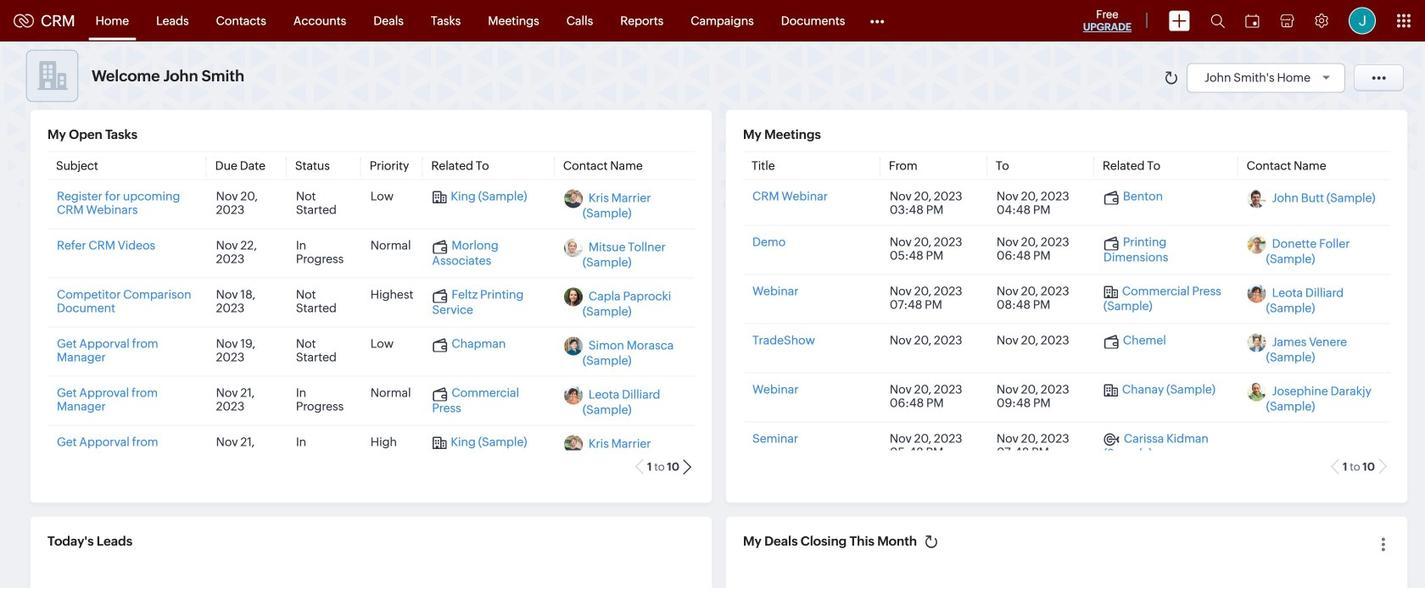 Task type: locate. For each thing, give the bounding box(es) containing it.
calendar image
[[1246, 14, 1260, 28]]

Other Modules field
[[859, 7, 896, 34]]

profile element
[[1339, 0, 1387, 41]]

profile image
[[1349, 7, 1376, 34]]

create menu element
[[1159, 0, 1201, 41]]



Task type: vqa. For each thing, say whether or not it's contained in the screenshot.
Create Menu image
yes



Task type: describe. For each thing, give the bounding box(es) containing it.
logo image
[[14, 14, 34, 28]]

create menu image
[[1169, 11, 1191, 31]]

search image
[[1211, 14, 1225, 28]]

search element
[[1201, 0, 1236, 42]]



